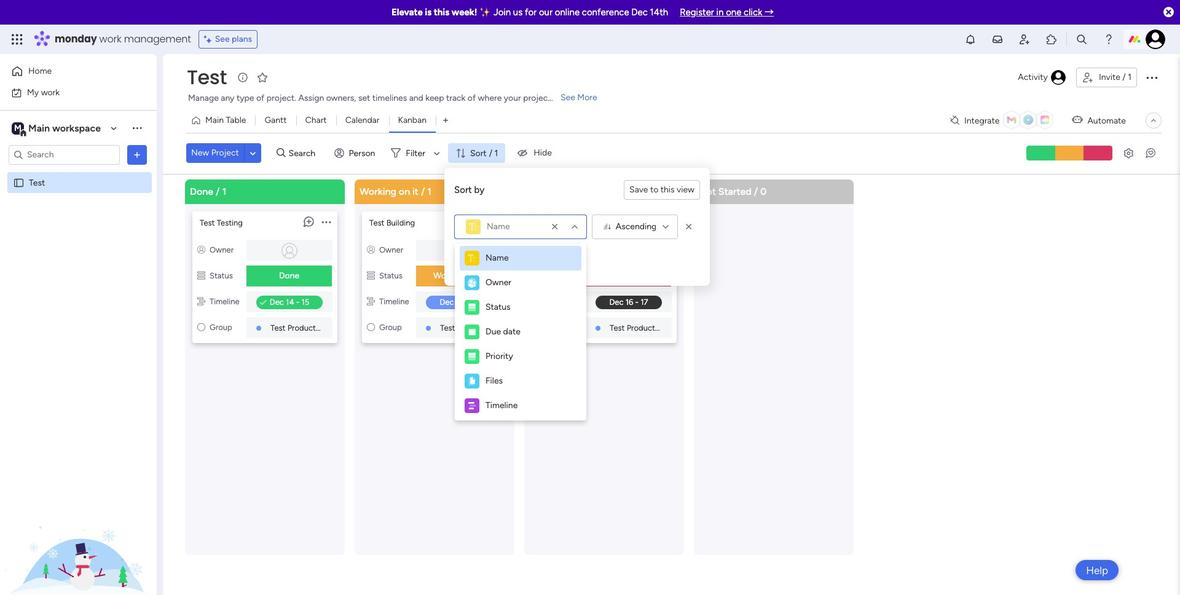 Task type: describe. For each thing, give the bounding box(es) containing it.
inbox image
[[992, 33, 1004, 46]]

ascending
[[616, 221, 657, 232]]

conference
[[582, 7, 630, 18]]

sort
[[503, 261, 518, 271]]

workspace selection element
[[12, 121, 103, 137]]

view
[[677, 185, 695, 195]]

hide button
[[509, 143, 560, 163]]

main for main table
[[205, 115, 224, 125]]

m
[[14, 123, 21, 133]]

due date
[[486, 327, 521, 337]]

v2 status outline image for working on it
[[367, 271, 375, 280]]

on for working on it / 1
[[399, 185, 410, 197]]

pipeline for working on it / 1
[[499, 323, 527, 332]]

home button
[[7, 62, 132, 81]]

angle down image
[[250, 149, 256, 158]]

lottie animation element
[[0, 471, 157, 595]]

in
[[717, 7, 724, 18]]

add to favorites image
[[256, 71, 269, 83]]

calendar
[[345, 115, 380, 125]]

set
[[358, 93, 370, 103]]

project
[[211, 148, 239, 158]]

1 of from the left
[[256, 93, 265, 103]]

project
[[523, 93, 551, 103]]

/ down filter
[[421, 185, 425, 197]]

this for to
[[661, 185, 675, 195]]

select product image
[[11, 33, 23, 46]]

manage any type of project. assign owners, set timelines and keep track of where your project stands.
[[188, 93, 581, 103]]

main workspace
[[28, 122, 101, 134]]

publishing
[[556, 218, 593, 227]]

filter button
[[386, 143, 445, 163]]

arrow down image
[[430, 146, 445, 161]]

dapulse checkmark sign image
[[260, 296, 267, 310]]

kanban button
[[389, 111, 436, 130]]

1 for invite / 1
[[1129, 72, 1132, 82]]

person
[[349, 148, 375, 159]]

work for monday
[[99, 32, 121, 46]]

by
[[475, 184, 485, 195]]

2 of from the left
[[468, 93, 476, 103]]

help image
[[1103, 33, 1116, 46]]

online
[[555, 7, 580, 18]]

see for see plans
[[215, 34, 230, 44]]

v2 sun outline image for working on it / 1
[[367, 323, 375, 332]]

help
[[1087, 564, 1109, 577]]

done / 1
[[190, 185, 226, 197]]

automate
[[1088, 115, 1127, 126]]

see plans
[[215, 34, 252, 44]]

more
[[578, 92, 598, 103]]

done for done
[[279, 270, 300, 281]]

plans
[[232, 34, 252, 44]]

3 pipeline from the left
[[668, 323, 696, 332]]

gantt
[[265, 115, 287, 125]]

v2 status outline image for done
[[197, 271, 205, 280]]

/ for sort
[[489, 148, 493, 159]]

track
[[446, 93, 466, 103]]

management
[[124, 32, 191, 46]]

add
[[467, 261, 483, 271]]

workspace options image
[[131, 122, 143, 134]]

chart button
[[296, 111, 336, 130]]

one
[[726, 7, 742, 18]]

+ add new sort button
[[455, 256, 523, 276]]

home
[[28, 66, 52, 76]]

activity button
[[1014, 68, 1072, 87]]

sort for sort by
[[455, 184, 472, 195]]

see more
[[561, 92, 598, 103]]

is
[[425, 7, 432, 18]]

2 horizontal spatial options image
[[1145, 70, 1160, 85]]

filter
[[406, 148, 426, 159]]

date
[[503, 327, 521, 337]]

register
[[680, 7, 715, 18]]

not
[[699, 185, 716, 197]]

due
[[486, 327, 501, 337]]

pipeline for done / 1
[[329, 323, 357, 332]]

→
[[765, 7, 774, 18]]

owner down new
[[486, 277, 512, 288]]

save to this view button
[[624, 180, 701, 200]]

our
[[539, 7, 553, 18]]

Search in workspace field
[[26, 148, 103, 162]]

see more link
[[560, 92, 599, 104]]

and
[[409, 93, 424, 103]]

work for my
[[41, 87, 60, 97]]

autopilot image
[[1073, 112, 1083, 128]]

this for is
[[434, 7, 450, 18]]

notifications image
[[965, 33, 977, 46]]

lottie animation image
[[0, 471, 157, 595]]

apps image
[[1046, 33, 1058, 46]]

1 for done / 1
[[222, 185, 226, 197]]

status for building
[[379, 271, 403, 280]]

keep
[[426, 93, 444, 103]]

it for working on it / 1
[[413, 185, 419, 197]]

sort by
[[455, 184, 485, 195]]

my
[[27, 87, 39, 97]]

test publishing
[[539, 218, 593, 227]]

elevate
[[392, 7, 423, 18]]

status for testing
[[210, 271, 233, 280]]

show board description image
[[235, 71, 250, 84]]

see plans button
[[198, 30, 258, 49]]

your
[[504, 93, 521, 103]]

owners,
[[326, 93, 356, 103]]

testing
[[217, 218, 243, 227]]

activity
[[1019, 72, 1049, 82]]

it for working on it
[[479, 270, 485, 281]]

elevate is this week! ✨ join us for our online conference dec 14th
[[392, 7, 669, 18]]

owner for publishing
[[549, 245, 573, 254]]

workspace image
[[12, 121, 24, 135]]

14th
[[650, 7, 669, 18]]

test production pipeline for done / 1
[[271, 323, 357, 332]]

not started / 0
[[699, 185, 767, 197]]

invite members image
[[1019, 33, 1031, 46]]

production for working on it / 1
[[457, 323, 497, 332]]

save to this view
[[630, 185, 695, 195]]

small timeline column outline image for working on it / 1
[[367, 297, 375, 306]]

row group containing done
[[183, 179, 862, 595]]

group for /
[[210, 323, 232, 332]]

0
[[761, 185, 767, 197]]

any
[[221, 93, 235, 103]]

stands.
[[554, 93, 581, 103]]

see for see more
[[561, 92, 576, 103]]



Task type: vqa. For each thing, say whether or not it's contained in the screenshot.
the save at the right top of the page
yes



Task type: locate. For each thing, give the bounding box(es) containing it.
1 horizontal spatial work
[[99, 32, 121, 46]]

working for working on it / 1
[[360, 185, 397, 197]]

2 dapulse person column image from the left
[[367, 245, 375, 254]]

row group
[[183, 179, 862, 595]]

this right to
[[661, 185, 675, 195]]

chart
[[305, 115, 327, 125]]

working on it
[[434, 270, 485, 281]]

work right my on the left top of the page
[[41, 87, 60, 97]]

1 small timeline column outline image from the left
[[197, 297, 205, 306]]

small timeline column outline image for done / 1
[[197, 297, 205, 306]]

assign
[[299, 93, 324, 103]]

see left more
[[561, 92, 576, 103]]

0 horizontal spatial timeline
[[210, 297, 240, 306]]

3 test production pipeline from the left
[[610, 323, 696, 332]]

person button
[[329, 143, 383, 163]]

1 horizontal spatial it
[[479, 270, 485, 281]]

2 production from the left
[[457, 323, 497, 332]]

dapulse person column image
[[197, 245, 205, 254], [367, 245, 375, 254]]

/ for done
[[216, 185, 220, 197]]

manage
[[188, 93, 219, 103]]

1 group from the left
[[210, 323, 232, 332]]

1 for sort / 1
[[495, 148, 498, 159]]

status up due
[[486, 302, 511, 312]]

type
[[237, 93, 254, 103]]

sort / 1
[[470, 148, 498, 159]]

2 horizontal spatial v2 status outline image
[[537, 271, 545, 280]]

1 vertical spatial sort
[[455, 184, 472, 195]]

status right sort at top left
[[549, 271, 572, 280]]

1 horizontal spatial this
[[661, 185, 675, 195]]

invite
[[1100, 72, 1121, 82]]

project.
[[267, 93, 296, 103]]

1 horizontal spatial see
[[561, 92, 576, 103]]

my work
[[27, 87, 60, 97]]

main right workspace 'icon'
[[28, 122, 50, 134]]

2 horizontal spatial pipeline
[[668, 323, 696, 332]]

Search field
[[286, 145, 323, 162]]

v2 sort ascending image
[[604, 223, 611, 231]]

save
[[630, 185, 649, 195]]

timeline for /
[[210, 297, 240, 306]]

0 horizontal spatial v2 status outline image
[[197, 271, 205, 280]]

1 horizontal spatial on
[[468, 270, 477, 281]]

test inside list box
[[29, 177, 45, 188]]

click
[[744, 7, 763, 18]]

collapse board header image
[[1149, 116, 1159, 125]]

workspace
[[52, 122, 101, 134]]

1 v2 status outline image from the left
[[197, 271, 205, 280]]

1 pipeline from the left
[[329, 323, 357, 332]]

2 v2 sun outline image from the left
[[367, 323, 375, 332]]

0 horizontal spatial see
[[215, 34, 230, 44]]

new
[[485, 261, 501, 271]]

done for done / 1
[[190, 185, 213, 197]]

dec
[[632, 7, 648, 18]]

2 horizontal spatial test production pipeline
[[610, 323, 696, 332]]

0 vertical spatial work
[[99, 32, 121, 46]]

options image
[[1145, 70, 1160, 85], [131, 149, 143, 161], [322, 212, 331, 233]]

name right add
[[486, 253, 509, 263]]

status for publishing
[[549, 271, 572, 280]]

building
[[387, 218, 415, 227]]

it
[[413, 185, 419, 197], [479, 270, 485, 281]]

1 vertical spatial name
[[486, 253, 509, 263]]

table
[[226, 115, 246, 125]]

2 v2 status outline image from the left
[[367, 271, 375, 280]]

work right monday
[[99, 32, 121, 46]]

✨
[[480, 7, 492, 18]]

2 test production pipeline from the left
[[440, 323, 527, 332]]

1 horizontal spatial small timeline column outline image
[[367, 297, 375, 306]]

invite / 1
[[1100, 72, 1132, 82]]

sort for sort / 1
[[470, 148, 487, 159]]

0 horizontal spatial group
[[210, 323, 232, 332]]

new project button
[[186, 143, 244, 163]]

v2 status outline image down test building on the top of the page
[[367, 271, 375, 280]]

monday work management
[[55, 32, 191, 46]]

see left plans
[[215, 34, 230, 44]]

0 horizontal spatial work
[[41, 87, 60, 97]]

group
[[210, 323, 232, 332], [379, 323, 402, 332]]

status down "test testing"
[[210, 271, 233, 280]]

register in one click →
[[680, 7, 774, 18]]

register in one click → link
[[680, 7, 774, 18]]

0 horizontal spatial working
[[360, 185, 397, 197]]

0 vertical spatial on
[[399, 185, 410, 197]]

where
[[478, 93, 502, 103]]

to
[[651, 185, 659, 195]]

main inside main table button
[[205, 115, 224, 125]]

/ right invite
[[1123, 72, 1127, 82]]

1 dapulse person column image from the left
[[197, 245, 205, 254]]

dapulse person column image for done / 1
[[197, 245, 205, 254]]

1 horizontal spatial group
[[379, 323, 402, 332]]

0 vertical spatial see
[[215, 34, 230, 44]]

of
[[256, 93, 265, 103], [468, 93, 476, 103]]

1 horizontal spatial of
[[468, 93, 476, 103]]

1 vertical spatial it
[[479, 270, 485, 281]]

v2 sun outline image
[[197, 323, 205, 332], [367, 323, 375, 332]]

1 up "test testing"
[[222, 185, 226, 197]]

my work button
[[7, 83, 132, 102]]

/ inside button
[[1123, 72, 1127, 82]]

1 vertical spatial working
[[434, 270, 465, 281]]

Test field
[[184, 63, 230, 91]]

1 horizontal spatial done
[[279, 270, 300, 281]]

v2 status outline image
[[197, 271, 205, 280], [367, 271, 375, 280], [537, 271, 545, 280]]

new project
[[191, 148, 239, 158]]

0 horizontal spatial production
[[288, 323, 327, 332]]

status
[[210, 271, 233, 280], [379, 271, 403, 280], [549, 271, 572, 280], [486, 302, 511, 312]]

dapulse person column image
[[537, 245, 545, 254]]

test testing
[[200, 218, 243, 227]]

1 vertical spatial this
[[661, 185, 675, 195]]

test production pipeline
[[271, 323, 357, 332], [440, 323, 527, 332], [610, 323, 696, 332]]

1 horizontal spatial dapulse person column image
[[367, 245, 375, 254]]

production for done / 1
[[288, 323, 327, 332]]

integrate
[[965, 115, 1000, 126]]

1 inside button
[[1129, 72, 1132, 82]]

working left add
[[434, 270, 465, 281]]

1 horizontal spatial pipeline
[[499, 323, 527, 332]]

remove sort image
[[683, 221, 696, 233]]

2 small timeline column outline image from the left
[[367, 297, 375, 306]]

main for main workspace
[[28, 122, 50, 134]]

option
[[0, 172, 157, 174]]

/
[[1123, 72, 1127, 82], [489, 148, 493, 159], [216, 185, 220, 197], [421, 185, 425, 197], [754, 185, 758, 197]]

main left table
[[205, 115, 224, 125]]

1 vertical spatial options image
[[131, 149, 143, 161]]

it left new
[[479, 270, 485, 281]]

/ left hide dropdown button on the top left
[[489, 148, 493, 159]]

/ for invite
[[1123, 72, 1127, 82]]

0 vertical spatial sort
[[470, 148, 487, 159]]

2 horizontal spatial timeline
[[486, 400, 518, 411]]

timeline for on
[[379, 297, 409, 306]]

+ add new sort
[[459, 261, 518, 271]]

invite / 1 button
[[1077, 68, 1138, 87]]

name
[[487, 221, 510, 232], [486, 253, 509, 263]]

dapulse person column image down test building on the top of the page
[[367, 245, 375, 254]]

sort left by
[[455, 184, 472, 195]]

1
[[1129, 72, 1132, 82], [495, 148, 498, 159], [222, 185, 226, 197], [428, 185, 432, 197]]

working up test building on the top of the page
[[360, 185, 397, 197]]

owner down test building on the top of the page
[[379, 245, 403, 254]]

week!
[[452, 7, 478, 18]]

owner for testing
[[210, 245, 234, 254]]

done
[[190, 185, 213, 197], [279, 270, 300, 281]]

owner down "test testing"
[[210, 245, 234, 254]]

v2 status outline image down "test testing"
[[197, 271, 205, 280]]

work inside button
[[41, 87, 60, 97]]

status down test building on the top of the page
[[379, 271, 403, 280]]

/ left 0
[[754, 185, 758, 197]]

1 right invite
[[1129, 72, 1132, 82]]

on up "building"
[[399, 185, 410, 197]]

test building
[[370, 218, 415, 227]]

this
[[434, 7, 450, 18], [661, 185, 675, 195]]

kanban
[[398, 115, 427, 125]]

of right type on the top left of page
[[256, 93, 265, 103]]

working
[[360, 185, 397, 197], [434, 270, 465, 281]]

us
[[513, 7, 523, 18]]

group for on
[[379, 323, 402, 332]]

3 production from the left
[[627, 323, 666, 332]]

dapulse person column image down "test testing"
[[197, 245, 205, 254]]

2 group from the left
[[379, 323, 402, 332]]

2 horizontal spatial production
[[627, 323, 666, 332]]

v2 search image
[[277, 146, 286, 160]]

production
[[288, 323, 327, 332], [457, 323, 497, 332], [627, 323, 666, 332]]

test production pipeline for working on it / 1
[[440, 323, 527, 332]]

1 production from the left
[[288, 323, 327, 332]]

0 horizontal spatial main
[[28, 122, 50, 134]]

main inside workspace selection element
[[28, 122, 50, 134]]

gantt button
[[255, 111, 296, 130]]

dapulse integrations image
[[951, 116, 960, 125]]

on for working on it
[[468, 270, 477, 281]]

0 horizontal spatial dapulse person column image
[[197, 245, 205, 254]]

1 vertical spatial see
[[561, 92, 576, 103]]

this right is
[[434, 7, 450, 18]]

on right the +
[[468, 270, 477, 281]]

1 vertical spatial work
[[41, 87, 60, 97]]

0 horizontal spatial it
[[413, 185, 419, 197]]

working for working on it
[[434, 270, 465, 281]]

dapulse person column image for working on it / 1
[[367, 245, 375, 254]]

v2 status outline image down dapulse person column icon
[[537, 271, 545, 280]]

1 horizontal spatial main
[[205, 115, 224, 125]]

main table button
[[186, 111, 255, 130]]

working on it / 1
[[360, 185, 432, 197]]

1 down arrow down image
[[428, 185, 432, 197]]

1 vertical spatial on
[[468, 270, 477, 281]]

1 vertical spatial done
[[279, 270, 300, 281]]

work
[[99, 32, 121, 46], [41, 87, 60, 97]]

0 vertical spatial this
[[434, 7, 450, 18]]

join
[[494, 7, 511, 18]]

0 horizontal spatial of
[[256, 93, 265, 103]]

test list box
[[0, 170, 157, 359]]

0 horizontal spatial done
[[190, 185, 213, 197]]

1 horizontal spatial options image
[[322, 212, 331, 233]]

1 test production pipeline from the left
[[271, 323, 357, 332]]

monday
[[55, 32, 97, 46]]

0 vertical spatial it
[[413, 185, 419, 197]]

this inside "save to this view" 'button'
[[661, 185, 675, 195]]

for
[[525, 7, 537, 18]]

main
[[205, 115, 224, 125], [28, 122, 50, 134]]

search everything image
[[1076, 33, 1089, 46]]

1 horizontal spatial test production pipeline
[[440, 323, 527, 332]]

1 horizontal spatial v2 sun outline image
[[367, 323, 375, 332]]

add view image
[[443, 116, 448, 125]]

1 horizontal spatial production
[[457, 323, 497, 332]]

1 left hide dropdown button on the top left
[[495, 148, 498, 159]]

0 horizontal spatial pipeline
[[329, 323, 357, 332]]

/ up "test testing"
[[216, 185, 220, 197]]

new
[[191, 148, 209, 158]]

1 horizontal spatial working
[[434, 270, 465, 281]]

0 horizontal spatial on
[[399, 185, 410, 197]]

0 vertical spatial working
[[360, 185, 397, 197]]

1 horizontal spatial v2 status outline image
[[367, 271, 375, 280]]

see inside button
[[215, 34, 230, 44]]

files
[[486, 376, 503, 386]]

public board image
[[13, 177, 25, 189]]

priority
[[486, 351, 513, 362]]

0 horizontal spatial small timeline column outline image
[[197, 297, 205, 306]]

sort up by
[[470, 148, 487, 159]]

0 horizontal spatial v2 sun outline image
[[197, 323, 205, 332]]

0 horizontal spatial options image
[[131, 149, 143, 161]]

v2 sun outline image for done / 1
[[197, 323, 205, 332]]

started
[[719, 185, 752, 197]]

owner right dapulse person column icon
[[549, 245, 573, 254]]

hide
[[534, 148, 552, 158]]

2 vertical spatial options image
[[322, 212, 331, 233]]

1 horizontal spatial timeline
[[379, 297, 409, 306]]

+
[[459, 261, 465, 271]]

main table
[[205, 115, 246, 125]]

calendar button
[[336, 111, 389, 130]]

it up "building"
[[413, 185, 419, 197]]

0 vertical spatial name
[[487, 221, 510, 232]]

2 pipeline from the left
[[499, 323, 527, 332]]

0 vertical spatial options image
[[1145, 70, 1160, 85]]

test
[[187, 63, 227, 91], [29, 177, 45, 188], [200, 218, 215, 227], [370, 218, 385, 227], [539, 218, 554, 227], [271, 323, 286, 332], [440, 323, 455, 332], [610, 323, 625, 332]]

small timeline column outline image
[[197, 297, 205, 306], [367, 297, 375, 306]]

1 v2 sun outline image from the left
[[197, 323, 205, 332]]

owner for building
[[379, 245, 403, 254]]

0 horizontal spatial test production pipeline
[[271, 323, 357, 332]]

name up new
[[487, 221, 510, 232]]

of right track
[[468, 93, 476, 103]]

0 vertical spatial done
[[190, 185, 213, 197]]

0 horizontal spatial this
[[434, 7, 450, 18]]

james peterson image
[[1146, 30, 1166, 49]]

3 v2 status outline image from the left
[[537, 271, 545, 280]]



